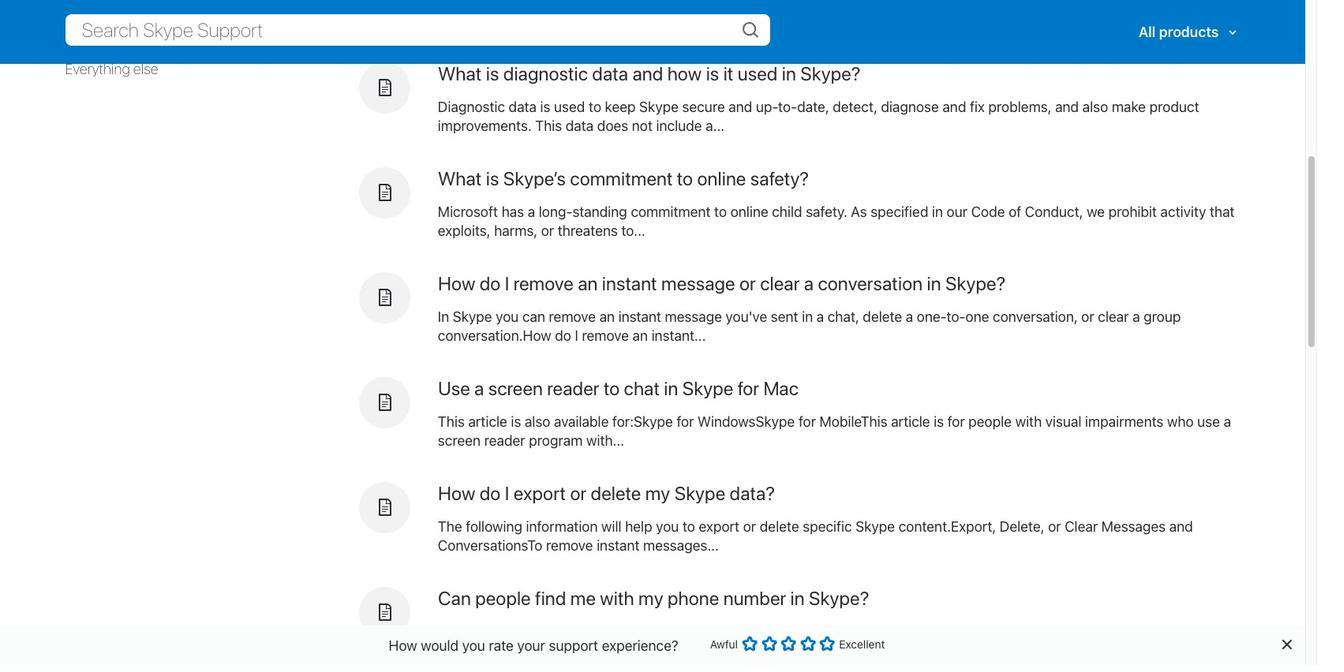 Task type: vqa. For each thing, say whether or not it's contained in the screenshot.
What is diagnostic data and how is it used in Skype? link
yes



Task type: locate. For each thing, give the bounding box(es) containing it.
data up 'keep'
[[592, 62, 628, 85]]

in inside in skype you can remove an instant message you've sent in a chat, delete a one-to-one conversation, or clear a group conversation.how do i remove an instant...
[[802, 308, 813, 325]]

if inside if your account for skype is suspended or restricted, you may receive a notification that skype services are partially blocked on your account. here are some...
[[438, 0, 446, 10]]

1 horizontal spatial people
[[969, 413, 1012, 430]]

messages...
[[643, 537, 719, 554]]

1 vertical spatial how
[[438, 482, 475, 504]]

skype inside in skype you can remove an instant message you've sent in a chat, delete a one-to-one conversation, or clear a group conversation.how do i remove an instant...
[[453, 308, 492, 325]]

remove
[[513, 272, 574, 294], [549, 308, 596, 325], [582, 327, 629, 344], [546, 537, 593, 554]]

1 vertical spatial an
[[599, 308, 615, 325]]

or
[[688, 0, 701, 10], [541, 222, 554, 239], [739, 272, 756, 294], [1081, 308, 1094, 325], [570, 482, 586, 504], [743, 518, 756, 535], [1048, 518, 1061, 535], [676, 623, 689, 640], [800, 623, 813, 640]]

online inside 'microsoft has a long-standing commitment to online child safety. as specified in our code of conduct, we prohibit activity that exploits, harms, or threatens to...'
[[730, 204, 768, 220]]

2 vertical spatial with
[[532, 642, 558, 658]]

0 horizontal spatial also
[[525, 413, 550, 430]]

0 vertical spatial screen
[[488, 377, 543, 399]]

delete
[[863, 308, 902, 325], [591, 482, 641, 504], [760, 518, 799, 535]]

if for if your account for skype is suspended or restricted, you may receive a notification that skype services are partially blocked on your account. here are some...
[[438, 0, 446, 10]]

2 sign from the left
[[692, 623, 719, 640]]

dismiss the survey image
[[1280, 638, 1293, 651]]

people left find
[[475, 587, 531, 609]]

is
[[600, 0, 610, 10], [486, 62, 499, 85], [706, 62, 719, 85], [540, 99, 550, 115], [486, 167, 499, 189], [511, 413, 521, 430], [934, 413, 944, 430]]

0 vertical spatial used
[[738, 62, 778, 85]]

2 vertical spatial that
[[562, 642, 587, 658]]

message
[[661, 272, 735, 294], [665, 308, 722, 325]]

that
[[964, 0, 989, 10], [1210, 204, 1235, 220], [562, 642, 587, 658]]

also
[[1082, 99, 1108, 115], [525, 413, 550, 430]]

messages
[[1102, 518, 1166, 535]]

secure
[[682, 99, 725, 115]]

0 vertical spatial do
[[480, 272, 501, 294]]

instant
[[602, 272, 657, 294], [618, 308, 661, 325], [597, 537, 640, 554]]

message inside in skype you can remove an instant message you've sent in a chat, delete a one-to-one conversation, or clear a group conversation.how do i remove an instant...
[[665, 308, 722, 325]]

you inside if your account for skype is suspended or restricted, you may receive a notification that skype services are partially blocked on your account. here are some...
[[773, 0, 796, 10]]

2 vertical spatial delete
[[760, 518, 799, 535]]

with right rate
[[532, 642, 558, 658]]

2 vertical spatial instant
[[597, 537, 640, 554]]

are left partially
[[1092, 0, 1112, 10]]

exploits,
[[438, 222, 490, 239]]

or left if
[[800, 623, 813, 640]]

0 horizontal spatial used
[[554, 99, 585, 115]]

people left visual
[[969, 413, 1012, 430]]

for
[[536, 0, 553, 10], [738, 377, 759, 399], [677, 413, 694, 430], [799, 413, 816, 430], [947, 413, 965, 430], [484, 642, 501, 658]]

data down diagnostic
[[509, 99, 537, 115]]

0 vertical spatial also
[[1082, 99, 1108, 115]]

you left support at the bottom left
[[505, 642, 528, 658]]

chat
[[624, 377, 660, 399]]

to inside 'microsoft has a long-standing commitment to online child safety. as specified in our code of conduct, we prohibit activity that exploits, harms, or threatens to...'
[[714, 204, 727, 220]]

activity
[[1161, 204, 1206, 220]]

delete inside in skype you can remove an instant message you've sent in a chat, delete a one-to-one conversation, or clear a group conversation.how do i remove an instant...
[[863, 308, 902, 325]]

search
[[438, 642, 480, 658]]

0 vertical spatial people
[[969, 413, 1012, 430]]

1 vertical spatial use
[[476, 623, 499, 640]]

skype right in
[[453, 308, 492, 325]]

i up use a screen reader to chat in skype for mac
[[575, 327, 578, 344]]

0 vertical spatial if
[[438, 0, 446, 10]]

2 horizontal spatial with
[[1015, 413, 1042, 430]]

skype? up one
[[945, 272, 1006, 294]]

2 vertical spatial i
[[505, 482, 509, 504]]

that right notification
[[964, 0, 989, 10]]

1 horizontal spatial also
[[1082, 99, 1108, 115]]

use right the who
[[1197, 413, 1220, 430]]

0 vertical spatial instant
[[602, 272, 657, 294]]

1 vertical spatial skype?
[[945, 272, 1006, 294]]

1 option from the left
[[742, 636, 758, 652]]

conversation
[[818, 272, 923, 294]]

people
[[969, 413, 1012, 430], [475, 587, 531, 609], [1132, 623, 1175, 640]]

0 vertical spatial use
[[1197, 413, 1220, 430]]

if your account for skype is suspended or restricted, you may receive a notification that skype services are partially blocked on your account. here are some...
[[438, 0, 1239, 29]]

also left make
[[1082, 99, 1108, 115]]

how left the would
[[389, 637, 417, 654]]

used
[[738, 62, 778, 85], [554, 99, 585, 115]]

1 horizontal spatial to-
[[947, 308, 966, 325]]

0 horizontal spatial number
[[557, 623, 606, 640]]

here
[[528, 13, 558, 29]]

data left does
[[566, 118, 594, 134]]

phone
[[668, 587, 719, 609], [514, 623, 553, 640], [899, 623, 939, 640], [590, 642, 630, 658]]

i down 'harms,'
[[505, 272, 509, 294]]

we
[[1087, 204, 1105, 220]]

1 horizontal spatial can
[[1179, 623, 1202, 640]]

delete down conversation
[[863, 308, 902, 325]]

use a screen reader to chat in skype for mac
[[438, 377, 799, 399]]

1 vertical spatial can
[[1179, 623, 1202, 640]]

clear inside in skype you can remove an instant message you've sent in a chat, delete a one-to-one conversation, or clear a group conversation.how do i remove an instant...
[[1098, 308, 1129, 325]]

i inside in skype you can remove an instant message you've sent in a chat, delete a one-to-one conversation, or clear a group conversation.how do i remove an instant...
[[575, 327, 578, 344]]

phone up up
[[668, 587, 719, 609]]

1 vertical spatial i
[[575, 327, 578, 344]]

a
[[879, 0, 886, 10], [528, 204, 535, 220], [804, 272, 814, 294], [817, 308, 824, 325], [906, 308, 913, 325], [1133, 308, 1140, 325], [474, 377, 484, 399], [1224, 413, 1231, 430], [502, 623, 510, 640], [888, 623, 895, 640]]

to left the "skype,"
[[737, 623, 749, 640]]

1 vertical spatial that
[[1210, 204, 1235, 220]]

0 horizontal spatial that
[[562, 642, 587, 658]]

skype right specific at bottom
[[856, 518, 895, 535]]

with right me
[[600, 587, 634, 609]]

0 horizontal spatial export
[[513, 482, 566, 504]]

1 horizontal spatial article
[[891, 413, 930, 430]]

to- inside in skype you can remove an instant message you've sent in a chat, delete a one-to-one conversation, or clear a group conversation.how do i remove an instant...
[[947, 308, 966, 325]]

1 vertical spatial are
[[562, 13, 582, 29]]

1 vertical spatial this
[[438, 413, 465, 430]]

how for how would you rate your support experience?
[[389, 637, 417, 654]]

skype?
[[800, 62, 861, 85], [945, 272, 1006, 294], [809, 587, 869, 609]]

long-
[[539, 204, 572, 220]]

diagnostic data is used to keep skype secure and up-to-date, detect, diagnose and fix problems, and also make product improvements. this data does not include a...
[[438, 99, 1199, 134]]

or down "long-" at the top left of page
[[541, 222, 554, 239]]

0 vertical spatial reader
[[547, 377, 599, 399]]

instant up instant...
[[618, 308, 661, 325]]

to right support at the bottom left
[[610, 623, 622, 640]]

this down use on the left of page
[[438, 413, 465, 430]]

if up search skype support text box
[[438, 0, 446, 10]]

1 horizontal spatial with
[[600, 587, 634, 609]]

an up use a screen reader to chat in skype for mac
[[599, 308, 615, 325]]

you up conversation.how
[[496, 308, 519, 325]]

how up in
[[438, 272, 475, 294]]

you left "may"
[[773, 0, 796, 10]]

you up messages...
[[656, 518, 679, 535]]

to inside "diagnostic data is used to keep skype secure and up-to-date, detect, diagnose and fix problems, and also make product improvements. this data does not include a..."
[[589, 99, 601, 115]]

0 vertical spatial are
[[1092, 0, 1112, 10]]

0 horizontal spatial can
[[522, 308, 545, 325]]

online left child
[[730, 204, 768, 220]]

me
[[570, 587, 596, 609]]

export up information
[[513, 482, 566, 504]]

help
[[625, 518, 652, 535]]

1 vertical spatial clear
[[1098, 308, 1129, 325]]

1 vertical spatial people
[[475, 587, 531, 609]]

1 vertical spatial what
[[438, 167, 482, 189]]

how up the
[[438, 482, 475, 504]]

and left how
[[632, 62, 663, 85]]

reader inside this article is also available for:skype for windowsskype for mobilethis article is for people with visual impairments who use a screen reader program with...
[[484, 432, 525, 449]]

is inside if your account for skype is suspended or restricted, you may receive a notification that skype services are partially blocked on your account. here are some...
[[600, 0, 610, 10]]

1 horizontal spatial this
[[535, 118, 562, 134]]

2 horizontal spatial that
[[1210, 204, 1235, 220]]

phone right have
[[899, 623, 939, 640]]

for:skype
[[612, 413, 673, 430]]

used right it
[[738, 62, 778, 85]]

0 horizontal spatial with
[[532, 642, 558, 658]]

can
[[522, 308, 545, 325], [1179, 623, 1202, 640]]

and
[[632, 62, 663, 85], [729, 99, 752, 115], [943, 99, 966, 115], [1055, 99, 1079, 115], [1169, 518, 1193, 535]]

windowsskype
[[698, 413, 795, 430]]

my up the help
[[645, 482, 670, 504]]

screen down conversation.how
[[488, 377, 543, 399]]

1 vertical spatial reader
[[484, 432, 525, 449]]

our
[[947, 204, 968, 220]]

to left 'keep'
[[589, 99, 601, 115]]

2 vertical spatial data
[[566, 118, 594, 134]]

2 what from the top
[[438, 167, 482, 189]]

2 vertical spatial people
[[1132, 623, 1175, 640]]

to up messages...
[[683, 518, 695, 535]]

delete down data?
[[760, 518, 799, 535]]

conversation.how
[[438, 327, 551, 344]]

if inside if you use a phone number to sign up or sign in to skype, or if you have a phone number in your skype profile, people can search for you with that phone number...
[[438, 623, 446, 640]]

1 horizontal spatial that
[[964, 0, 989, 10]]

and inside the following information will help you to export or delete specific skype content.export, delete, or clear messages and conversationsto remove instant messages...
[[1169, 518, 1193, 535]]

would
[[421, 637, 459, 654]]

to down include
[[677, 167, 693, 189]]

of
[[1009, 204, 1021, 220]]

to left child
[[714, 204, 727, 220]]

0 horizontal spatial sign
[[626, 623, 652, 640]]

this inside "diagnostic data is used to keep skype secure and up-to-date, detect, diagnose and fix problems, and also make product improvements. this data does not include a..."
[[535, 118, 562, 134]]

you inside in skype you can remove an instant message you've sent in a chat, delete a one-to-one conversation, or clear a group conversation.how do i remove an instant...
[[496, 308, 519, 325]]

that inside 'microsoft has a long-standing commitment to online child safety. as specified in our code of conduct, we prohibit activity that exploits, harms, or threatens to...'
[[1210, 204, 1235, 220]]

it
[[723, 62, 733, 85]]

option
[[742, 636, 758, 652], [761, 636, 777, 652], [781, 636, 796, 652], [800, 636, 816, 652], [819, 636, 835, 652]]

1 vertical spatial screen
[[438, 432, 481, 449]]

product
[[1150, 99, 1199, 115]]

services
[[1035, 0, 1088, 10]]

receive
[[829, 0, 875, 10]]

this
[[535, 118, 562, 134], [438, 413, 465, 430]]

online down a...
[[697, 167, 746, 189]]

article right mobilethis
[[891, 413, 930, 430]]

do up following
[[480, 482, 501, 504]]

screen down use on the left of page
[[438, 432, 481, 449]]

1 horizontal spatial an
[[599, 308, 615, 325]]

rate
[[489, 637, 514, 654]]

2 if from the top
[[438, 623, 446, 640]]

an left instant...
[[633, 327, 648, 344]]

instant down will in the bottom of the page
[[597, 537, 640, 554]]

0 horizontal spatial delete
[[591, 482, 641, 504]]

1 vertical spatial do
[[555, 327, 571, 344]]

harms,
[[494, 222, 537, 239]]

to inside the following information will help you to export or delete specific skype content.export, delete, or clear messages and conversationsto remove instant messages...
[[683, 518, 695, 535]]

sign left up
[[626, 623, 652, 640]]

1 vertical spatial commitment
[[631, 204, 711, 220]]

skype inside the following information will help you to export or delete specific skype content.export, delete, or clear messages and conversationsto remove instant messages...
[[856, 518, 895, 535]]

export up messages...
[[699, 518, 740, 535]]

1 vertical spatial export
[[699, 518, 740, 535]]

do right conversation.how
[[555, 327, 571, 344]]

0 horizontal spatial use
[[476, 623, 499, 640]]

2 horizontal spatial delete
[[863, 308, 902, 325]]

commitment up 'to...'
[[631, 204, 711, 220]]

0 vertical spatial what
[[438, 62, 482, 85]]

sign right up
[[692, 623, 719, 640]]

1 vertical spatial message
[[665, 308, 722, 325]]

1 vertical spatial to-
[[947, 308, 966, 325]]

use up search
[[476, 623, 499, 640]]

to- inside "diagnostic data is used to keep skype secure and up-to-date, detect, diagnose and fix problems, and also make product improvements. this data does not include a..."
[[778, 99, 797, 115]]

1 horizontal spatial use
[[1197, 413, 1220, 430]]

use
[[1197, 413, 1220, 430], [476, 623, 499, 640]]

with left visual
[[1015, 413, 1042, 430]]

you right if
[[828, 623, 851, 640]]

i up following
[[505, 482, 509, 504]]

what is skype's commitment to online safety? link
[[438, 167, 809, 189]]

1 horizontal spatial reader
[[547, 377, 599, 399]]

0 vertical spatial how
[[438, 272, 475, 294]]

information
[[526, 518, 598, 535]]

and right messages
[[1169, 518, 1193, 535]]

delete up will in the bottom of the page
[[591, 482, 641, 504]]

0 horizontal spatial clear
[[760, 272, 800, 294]]

suspended
[[614, 0, 684, 10]]

sign
[[626, 623, 652, 640], [692, 623, 719, 640]]

1 article from the left
[[468, 413, 507, 430]]

1 what from the top
[[438, 62, 482, 85]]

if
[[438, 0, 446, 10], [438, 623, 446, 640]]

i
[[505, 272, 509, 294], [575, 327, 578, 344], [505, 482, 509, 504]]

if
[[816, 623, 824, 640]]

0 vertical spatial message
[[661, 272, 735, 294]]

you
[[773, 0, 796, 10], [496, 308, 519, 325], [656, 518, 679, 535], [450, 623, 473, 640], [828, 623, 851, 640], [462, 637, 485, 654], [505, 642, 528, 658]]

1 if from the top
[[438, 0, 446, 10]]

if up search
[[438, 623, 446, 640]]

used down diagnostic
[[554, 99, 585, 115]]

1 vertical spatial used
[[554, 99, 585, 115]]

0 horizontal spatial this
[[438, 413, 465, 430]]

1 horizontal spatial delete
[[760, 518, 799, 535]]

0 vertical spatial that
[[964, 0, 989, 10]]

to-
[[778, 99, 797, 115], [947, 308, 966, 325]]

1 vertical spatial online
[[730, 204, 768, 220]]

clear left group
[[1098, 308, 1129, 325]]

clear
[[760, 272, 800, 294], [1098, 308, 1129, 325]]

or inside 'microsoft has a long-standing commitment to online child safety. as specified in our code of conduct, we prohibit activity that exploits, harms, or threatens to...'
[[541, 222, 554, 239]]

phone down find
[[514, 623, 553, 640]]

2 vertical spatial how
[[389, 637, 417, 654]]

how for how do i remove an instant message or clear a conversation in skype?
[[438, 272, 475, 294]]

1 vertical spatial data
[[509, 99, 537, 115]]

that right 'activity'
[[1210, 204, 1235, 220]]

my up up
[[638, 587, 663, 609]]

reader up available
[[547, 377, 599, 399]]

or up information
[[570, 482, 586, 504]]

1 horizontal spatial sign
[[692, 623, 719, 640]]

what up microsoft
[[438, 167, 482, 189]]

skype? up date,
[[800, 62, 861, 85]]

article down use on the left of page
[[468, 413, 507, 430]]

2 horizontal spatial number
[[943, 623, 991, 640]]

skype? up if
[[809, 587, 869, 609]]

screen
[[488, 377, 543, 399], [438, 432, 481, 449]]

awful
[[710, 638, 738, 651]]

how would you rate your support experience? list box
[[742, 633, 835, 661]]

some...
[[586, 13, 632, 29]]

0 horizontal spatial people
[[475, 587, 531, 609]]

as
[[851, 204, 867, 220]]

sent
[[771, 308, 798, 325]]

to...
[[621, 222, 645, 239]]

1 horizontal spatial clear
[[1098, 308, 1129, 325]]

1 vertical spatial with
[[600, 587, 634, 609]]

0 vertical spatial to-
[[778, 99, 797, 115]]

commitment up the 'standing'
[[570, 167, 673, 189]]

0 vertical spatial commitment
[[570, 167, 673, 189]]

restricted,
[[704, 0, 769, 10]]

that down me
[[562, 642, 587, 658]]

skype up "windowsskype"
[[682, 377, 733, 399]]

1 vertical spatial instant
[[618, 308, 661, 325]]

0 vertical spatial can
[[522, 308, 545, 325]]

skype left the profile,
[[1041, 623, 1081, 640]]

also up program
[[525, 413, 550, 430]]

delete inside the following information will help you to export or delete specific skype content.export, delete, or clear messages and conversationsto remove instant messages...
[[760, 518, 799, 535]]

i for remove
[[505, 272, 509, 294]]

or left restricted, at top
[[688, 0, 701, 10]]

reader left program
[[484, 432, 525, 449]]

number
[[723, 587, 786, 609], [557, 623, 606, 640], [943, 623, 991, 640]]

1 vertical spatial delete
[[591, 482, 641, 504]]

following
[[466, 518, 522, 535]]

an
[[578, 272, 598, 294], [599, 308, 615, 325], [633, 327, 648, 344]]

0 vertical spatial i
[[505, 272, 509, 294]]

1 vertical spatial also
[[525, 413, 550, 430]]

0 vertical spatial this
[[535, 118, 562, 134]]

if you use a phone number to sign up or sign in to skype, or if you have a phone number in your skype profile, people can search for you with that phone number...
[[438, 623, 1202, 658]]

people right the profile,
[[1132, 623, 1175, 640]]

or right 'conversation,'
[[1081, 308, 1094, 325]]

is inside "diagnostic data is used to keep skype secure and up-to-date, detect, diagnose and fix problems, and also make product improvements. this data does not include a..."
[[540, 99, 550, 115]]

what for what is skype's commitment to online safety?
[[438, 167, 482, 189]]

1 sign from the left
[[626, 623, 652, 640]]

this down diagnostic
[[535, 118, 562, 134]]

diagnostic
[[503, 62, 588, 85]]

0 horizontal spatial to-
[[778, 99, 797, 115]]

skype up not
[[639, 99, 679, 115]]

use
[[438, 377, 470, 399]]

an down threatens
[[578, 272, 598, 294]]

how do i export or delete my skype data?
[[438, 482, 775, 504]]

are right here
[[562, 13, 582, 29]]

do for remove
[[480, 272, 501, 294]]

with inside if you use a phone number to sign up or sign in to skype, or if you have a phone number in your skype profile, people can search for you with that phone number...
[[532, 642, 558, 658]]

this inside this article is also available for:skype for windowsskype for mobilethis article is for people with visual impairments who use a screen reader program with...
[[438, 413, 465, 430]]

instant down 'to...'
[[602, 272, 657, 294]]

0 vertical spatial delete
[[863, 308, 902, 325]]

do up conversation.how
[[480, 272, 501, 294]]

on
[[1223, 0, 1239, 10]]

commitment inside 'microsoft has a long-standing commitment to online child safety. as specified in our code of conduct, we prohibit activity that exploits, harms, or threatens to...'
[[631, 204, 711, 220]]

microsoft has a long-standing commitment to online child safety. as specified in our code of conduct, we prohibit activity that exploits, harms, or threatens to...
[[438, 204, 1235, 239]]

1 vertical spatial if
[[438, 623, 446, 640]]

that inside if your account for skype is suspended or restricted, you may receive a notification that skype services are partially blocked on your account. here are some...
[[964, 0, 989, 10]]

1 horizontal spatial used
[[738, 62, 778, 85]]

0 horizontal spatial reader
[[484, 432, 525, 449]]

skype's
[[503, 167, 566, 189]]

you up search
[[450, 623, 473, 640]]

your
[[450, 0, 478, 10], [438, 13, 466, 29], [1010, 623, 1038, 640], [517, 637, 545, 654]]

2 horizontal spatial people
[[1132, 623, 1175, 640]]



Task type: describe. For each thing, give the bounding box(es) containing it.
or left clear
[[1048, 518, 1061, 535]]

data?
[[730, 482, 775, 504]]

1 horizontal spatial screen
[[488, 377, 543, 399]]

up-
[[756, 99, 778, 115]]

prohibit
[[1108, 204, 1157, 220]]

number...
[[634, 642, 693, 658]]

fix
[[970, 99, 985, 115]]

can people find me with my phone number in skype? link
[[438, 587, 869, 609]]

2 option from the left
[[761, 636, 777, 652]]

0 vertical spatial skype?
[[800, 62, 861, 85]]

available
[[554, 413, 609, 430]]

in inside 'microsoft has a long-standing commitment to online child safety. as specified in our code of conduct, we prohibit activity that exploits, harms, or threatens to...'
[[932, 204, 943, 220]]

make
[[1112, 99, 1146, 115]]

that inside if you use a phone number to sign up or sign in to skype, or if you have a phone number in your skype profile, people can search for you with that phone number...
[[562, 642, 587, 658]]

to left chat
[[604, 377, 620, 399]]

i for export
[[505, 482, 509, 504]]

will
[[601, 518, 622, 535]]

profile,
[[1084, 623, 1128, 640]]

0 vertical spatial data
[[592, 62, 628, 85]]

used inside "diagnostic data is used to keep skype secure and up-to-date, detect, diagnose and fix problems, and also make product improvements. this data does not include a..."
[[554, 99, 585, 115]]

keep
[[605, 99, 636, 115]]

clear
[[1065, 518, 1098, 535]]

people inside if you use a phone number to sign up or sign in to skype, or if you have a phone number in your skype profile, people can search for you with that phone number...
[[1132, 623, 1175, 640]]

also inside this article is also available for:skype for windowsskype for mobilethis article is for people with visual impairments who use a screen reader program with...
[[525, 413, 550, 430]]

the
[[438, 518, 462, 535]]

who
[[1167, 413, 1194, 430]]

specified
[[871, 204, 928, 220]]

you've
[[726, 308, 767, 325]]

conversationsto
[[438, 537, 542, 554]]

remove inside the following information will help you to export or delete specific skype content.export, delete, or clear messages and conversationsto remove instant messages...
[[546, 537, 593, 554]]

can people find me with my phone number in skype?
[[438, 587, 869, 609]]

you left rate
[[462, 637, 485, 654]]

what for what is diagnostic data and how is it used in skype?
[[438, 62, 482, 85]]

do for export
[[480, 482, 501, 504]]

troubleshooting link
[[65, 22, 166, 39]]

people inside this article is also available for:skype for windowsskype for mobilethis article is for people with visual impairments who use a screen reader program with...
[[969, 413, 1012, 430]]

everything else link
[[65, 61, 158, 77]]

Search Skype Support text field
[[65, 14, 770, 46]]

diagnostic
[[438, 99, 505, 115]]

group
[[1144, 308, 1181, 325]]

support
[[549, 637, 598, 654]]

not
[[632, 118, 653, 134]]

a inside if your account for skype is suspended or restricted, you may receive a notification that skype services are partially blocked on your account. here are some...
[[879, 0, 886, 10]]

1 vertical spatial my
[[638, 587, 663, 609]]

one
[[966, 308, 989, 325]]

0 vertical spatial online
[[697, 167, 746, 189]]

screen inside this article is also available for:skype for windowsskype for mobilethis article is for people with visual impairments who use a screen reader program with...
[[438, 432, 481, 449]]

how would you rate your support experience?
[[389, 637, 678, 654]]

5 option from the left
[[819, 636, 835, 652]]

0 vertical spatial export
[[513, 482, 566, 504]]

may
[[799, 0, 826, 10]]

export inside the following information will help you to export or delete specific skype content.export, delete, or clear messages and conversationsto remove instant messages...
[[699, 518, 740, 535]]

and right the problems,
[[1055, 99, 1079, 115]]

delete,
[[1000, 518, 1044, 535]]

mobilethis
[[820, 413, 887, 430]]

or down data?
[[743, 518, 756, 535]]

for inside if your account for skype is suspended or restricted, you may receive a notification that skype services are partially blocked on your account. here are some...
[[536, 0, 553, 10]]

excellent
[[839, 638, 885, 651]]

with...
[[586, 432, 624, 449]]

do inside in skype you can remove an instant message you've sent in a chat, delete a one-to-one conversation, or clear a group conversation.how do i remove an instant...
[[555, 327, 571, 344]]

content.export,
[[899, 518, 996, 535]]

does
[[597, 118, 628, 134]]

blocked
[[1169, 0, 1219, 10]]

use inside this article is also available for:skype for windowsskype for mobilethis article is for people with visual impairments who use a screen reader program with...
[[1197, 413, 1220, 430]]

have
[[854, 623, 884, 640]]

4 option from the left
[[800, 636, 816, 652]]

skype inside if you use a phone number to sign up or sign in to skype, or if you have a phone number in your skype profile, people can search for you with that phone number...
[[1041, 623, 1081, 640]]

visual
[[1045, 413, 1082, 430]]

1 horizontal spatial are
[[1092, 0, 1112, 10]]

use inside if you use a phone number to sign up or sign in to skype, or if you have a phone number in your skype profile, people can search for you with that phone number...
[[476, 623, 499, 640]]

how do i export or delete my skype data? link
[[438, 482, 775, 504]]

with inside this article is also available for:skype for windowsskype for mobilethis article is for people with visual impairments who use a screen reader program with...
[[1015, 413, 1042, 430]]

and left fix
[[943, 99, 966, 115]]

microsoft
[[438, 204, 498, 220]]

0 vertical spatial clear
[[760, 272, 800, 294]]

a inside this article is also available for:skype for windowsskype for mobilethis article is for people with visual impairments who use a screen reader program with...
[[1224, 413, 1231, 430]]

experience?
[[602, 637, 678, 654]]

can
[[438, 587, 471, 609]]

instant inside the following information will help you to export or delete specific skype content.export, delete, or clear messages and conversationsto remove instant messages...
[[597, 537, 640, 554]]

find
[[535, 587, 566, 609]]

what is diagnostic data and how is it used in skype?
[[438, 62, 861, 85]]

phone left number...
[[590, 642, 630, 658]]

date,
[[797, 99, 829, 115]]

this article is also available for:skype for windowsskype for mobilethis article is for people with visual impairments who use a screen reader program with...
[[438, 413, 1231, 449]]

what is diagnostic data and how is it used in skype? link
[[438, 62, 861, 85]]

instant inside in skype you can remove an instant message you've sent in a chat, delete a one-to-one conversation, or clear a group conversation.how do i remove an instant...
[[618, 308, 661, 325]]

one-
[[917, 308, 947, 325]]

if for if you use a phone number to sign up or sign in to skype, or if you have a phone number in your skype profile, people can search for you with that phone number...
[[438, 623, 446, 640]]

has
[[502, 204, 524, 220]]

skype,
[[753, 623, 796, 640]]

instant...
[[652, 327, 706, 344]]

skype up some...
[[557, 0, 596, 10]]

problems,
[[988, 99, 1052, 115]]

skype left data?
[[674, 482, 725, 504]]

in skype you can remove an instant message you've sent in a chat, delete a one-to-one conversation, or clear a group conversation.how do i remove an instant...
[[438, 308, 1181, 344]]

2 article from the left
[[891, 413, 930, 430]]

use a screen reader to chat in skype for mac link
[[438, 377, 799, 399]]

your inside if you use a phone number to sign up or sign in to skype, or if you have a phone number in your skype profile, people can search for you with that phone number...
[[1010, 623, 1038, 640]]

detect,
[[833, 99, 877, 115]]

safety.
[[806, 204, 847, 220]]

or inside if your account for skype is suspended or restricted, you may receive a notification that skype services are partially blocked on your account. here are some...
[[688, 0, 701, 10]]

program
[[529, 432, 583, 449]]

skype inside "diagnostic data is used to keep skype secure and up-to-date, detect, diagnose and fix problems, and also make product improvements. this data does not include a..."
[[639, 99, 679, 115]]

everything else
[[65, 61, 158, 77]]

0 horizontal spatial an
[[578, 272, 598, 294]]

include
[[656, 118, 702, 134]]

a...
[[706, 118, 725, 134]]

2 vertical spatial skype?
[[809, 587, 869, 609]]

can inside if you use a phone number to sign up or sign in to skype, or if you have a phone number in your skype profile, people can search for you with that phone number...
[[1179, 623, 1202, 640]]

account
[[481, 0, 532, 10]]

else
[[133, 61, 158, 77]]

2 horizontal spatial an
[[633, 327, 648, 344]]

notification
[[890, 0, 960, 10]]

the following information will help you to export or delete specific skype content.export, delete, or clear messages and conversationsto remove instant messages...
[[438, 518, 1193, 554]]

how do i remove an instant message or clear a conversation in skype?
[[438, 272, 1006, 294]]

3 option from the left
[[781, 636, 796, 652]]

how do i remove an instant message or clear a conversation in skype? link
[[438, 272, 1006, 294]]

skype left services
[[992, 0, 1032, 10]]

or inside in skype you can remove an instant message you've sent in a chat, delete a one-to-one conversation, or clear a group conversation.how do i remove an instant...
[[1081, 308, 1094, 325]]

you inside the following information will help you to export or delete specific skype content.export, delete, or clear messages and conversationsto remove instant messages...
[[656, 518, 679, 535]]

a inside 'microsoft has a long-standing commitment to online child safety. as specified in our code of conduct, we prohibit activity that exploits, harms, or threatens to...'
[[528, 204, 535, 220]]

conduct,
[[1025, 204, 1083, 220]]

1 horizontal spatial number
[[723, 587, 786, 609]]

and left up-
[[729, 99, 752, 115]]

how for how do i export or delete my skype data?
[[438, 482, 475, 504]]

or up the you've
[[739, 272, 756, 294]]

for inside if you use a phone number to sign up or sign in to skype, or if you have a phone number in your skype profile, people can search for you with that phone number...
[[484, 642, 501, 658]]

account.
[[469, 13, 524, 29]]

0 vertical spatial my
[[645, 482, 670, 504]]

also inside "diagnostic data is used to keep skype secure and up-to-date, detect, diagnose and fix problems, and also make product improvements. this data does not include a..."
[[1082, 99, 1108, 115]]

or right up
[[676, 623, 689, 640]]

how
[[667, 62, 702, 85]]

impairments
[[1085, 413, 1164, 430]]

specific
[[803, 518, 852, 535]]

conversation,
[[993, 308, 1078, 325]]

mac
[[763, 377, 799, 399]]

0 horizontal spatial are
[[562, 13, 582, 29]]

can inside in skype you can remove an instant message you've sent in a chat, delete a one-to-one conversation, or clear a group conversation.how do i remove an instant...
[[522, 308, 545, 325]]



